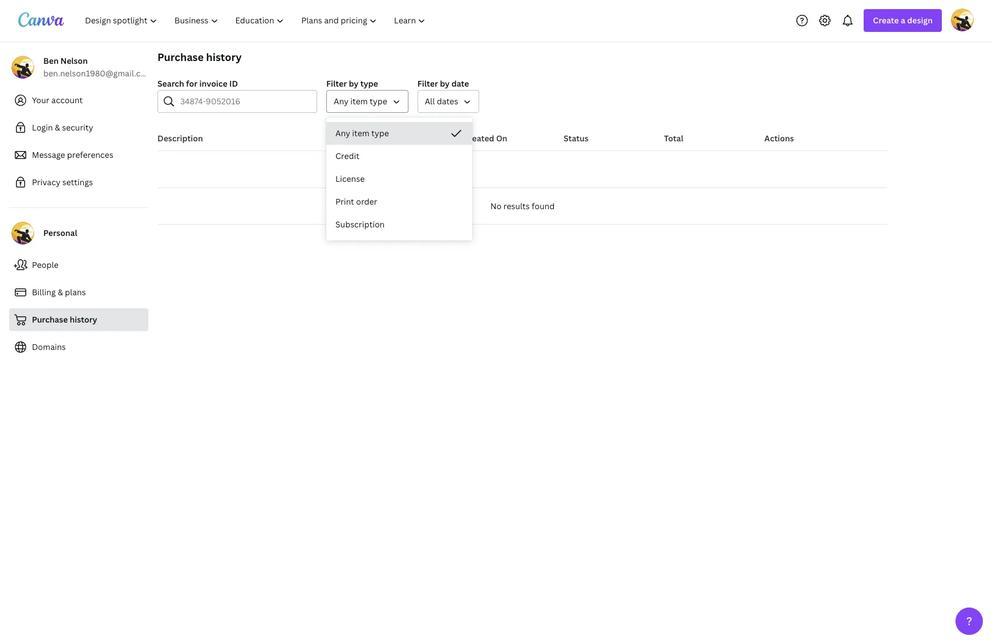 Task type: locate. For each thing, give the bounding box(es) containing it.
filter by type
[[326, 78, 378, 89]]

0 vertical spatial history
[[206, 50, 242, 64]]

license option
[[326, 168, 473, 191]]

item
[[351, 96, 368, 107], [352, 128, 370, 139]]

any up credit
[[336, 128, 350, 139]]

filter for filter by date
[[418, 78, 438, 89]]

1 vertical spatial item
[[352, 128, 370, 139]]

search for invoice id
[[158, 78, 238, 89]]

item inside option
[[352, 128, 370, 139]]

status
[[564, 133, 589, 144]]

0 vertical spatial purchase history
[[158, 50, 242, 64]]

1 by from the left
[[349, 78, 359, 89]]

by up any item type button
[[349, 78, 359, 89]]

filter up all
[[418, 78, 438, 89]]

any item type up credit
[[336, 128, 389, 139]]

list box containing any item type
[[326, 122, 473, 236]]

message preferences
[[32, 150, 113, 160]]

a
[[901, 15, 906, 26]]

purchase
[[158, 50, 204, 64], [32, 314, 68, 325]]

ben.nelson1980@gmail.com
[[43, 68, 153, 79]]

no
[[491, 201, 502, 212]]

subscription
[[336, 219, 385, 230]]

type
[[360, 78, 378, 89], [370, 96, 387, 107], [372, 128, 389, 139]]

filter
[[326, 78, 347, 89], [418, 78, 438, 89]]

subscription option
[[326, 213, 473, 236]]

1 vertical spatial history
[[70, 314, 97, 325]]

history up id
[[206, 50, 242, 64]]

any
[[334, 96, 349, 107], [336, 128, 350, 139]]

1 horizontal spatial purchase history
[[158, 50, 242, 64]]

by for date
[[440, 78, 450, 89]]

history down billing & plans link
[[70, 314, 97, 325]]

2 filter from the left
[[418, 78, 438, 89]]

0 vertical spatial &
[[55, 122, 60, 133]]

credit
[[336, 151, 360, 162]]

any item type button
[[326, 122, 473, 145]]

filter for filter by type
[[326, 78, 347, 89]]

2 vertical spatial type
[[372, 128, 389, 139]]

subscription button
[[326, 213, 473, 236]]

print order button
[[326, 191, 473, 213]]

1 vertical spatial any item type
[[336, 128, 389, 139]]

1 horizontal spatial history
[[206, 50, 242, 64]]

your
[[32, 95, 49, 106]]

1 filter from the left
[[326, 78, 347, 89]]

any item type option
[[326, 122, 473, 145]]

list box
[[326, 122, 473, 236]]

by for type
[[349, 78, 359, 89]]

billing & plans link
[[9, 281, 148, 304]]

people
[[32, 260, 59, 271]]

license
[[336, 173, 365, 184]]

item up credit
[[352, 128, 370, 139]]

0 horizontal spatial by
[[349, 78, 359, 89]]

All dates button
[[418, 90, 479, 113]]

0 vertical spatial purchase
[[158, 50, 204, 64]]

message preferences link
[[9, 144, 148, 167]]

ben
[[43, 55, 59, 66]]

2 by from the left
[[440, 78, 450, 89]]

1 horizontal spatial by
[[440, 78, 450, 89]]

all dates
[[425, 96, 458, 107]]

0 horizontal spatial history
[[70, 314, 97, 325]]

login
[[32, 122, 53, 133]]

purchase history down billing & plans
[[32, 314, 97, 325]]

item down filter by type
[[351, 96, 368, 107]]

1 vertical spatial &
[[58, 287, 63, 298]]

1 vertical spatial purchase history
[[32, 314, 97, 325]]

any item type inside any item type button
[[336, 128, 389, 139]]

by left date
[[440, 78, 450, 89]]

any item type
[[334, 96, 387, 107], [336, 128, 389, 139]]

0 horizontal spatial filter
[[326, 78, 347, 89]]

& left plans
[[58, 287, 63, 298]]

for
[[186, 78, 198, 89]]

filter up any item type button
[[326, 78, 347, 89]]

message
[[32, 150, 65, 160]]

1 horizontal spatial filter
[[418, 78, 438, 89]]

invoice
[[199, 78, 228, 89]]

0 vertical spatial type
[[360, 78, 378, 89]]

create a design
[[873, 15, 933, 26]]

created
[[463, 133, 494, 144]]

login & security link
[[9, 116, 148, 139]]

& right login
[[55, 122, 60, 133]]

privacy settings
[[32, 177, 93, 188]]

any inside option
[[336, 128, 350, 139]]

&
[[55, 122, 60, 133], [58, 287, 63, 298]]

any down filter by type
[[334, 96, 349, 107]]

by
[[349, 78, 359, 89], [440, 78, 450, 89]]

Search for invoice ID text field
[[180, 91, 310, 112]]

1 vertical spatial purchase
[[32, 314, 68, 325]]

description
[[158, 133, 203, 144]]

1 vertical spatial any
[[336, 128, 350, 139]]

print order
[[336, 196, 377, 207]]

purchase history
[[158, 50, 242, 64], [32, 314, 97, 325]]

purchase up search
[[158, 50, 204, 64]]

id
[[229, 78, 238, 89]]

0 horizontal spatial purchase history
[[32, 314, 97, 325]]

& for login
[[55, 122, 60, 133]]

print
[[336, 196, 354, 207]]

to
[[387, 133, 397, 144]]

0 vertical spatial any item type
[[334, 96, 387, 107]]

ben nelson ben.nelson1980@gmail.com
[[43, 55, 153, 79]]

purchase up domains
[[32, 314, 68, 325]]

0 horizontal spatial purchase
[[32, 314, 68, 325]]

history
[[206, 50, 242, 64], [70, 314, 97, 325]]

any item type down filter by type
[[334, 96, 387, 107]]

purchase history up search for invoice id
[[158, 50, 242, 64]]



Task type: describe. For each thing, give the bounding box(es) containing it.
created on
[[463, 133, 508, 144]]

dates
[[437, 96, 458, 107]]

credit option
[[326, 145, 473, 168]]

your account
[[32, 95, 83, 106]]

create
[[873, 15, 899, 26]]

settings
[[62, 177, 93, 188]]

ben nelson image
[[951, 8, 974, 31]]

& for billing
[[58, 287, 63, 298]]

top level navigation element
[[78, 9, 436, 32]]

preferences
[[67, 150, 113, 160]]

billing & plans
[[32, 287, 86, 298]]

0 vertical spatial item
[[351, 96, 368, 107]]

1 horizontal spatial purchase
[[158, 50, 204, 64]]

plans
[[65, 287, 86, 298]]

type inside option
[[372, 128, 389, 139]]

license button
[[326, 168, 473, 191]]

nelson
[[60, 55, 88, 66]]

search
[[158, 78, 184, 89]]

login & security
[[32, 122, 93, 133]]

your account link
[[9, 89, 148, 112]]

date
[[452, 78, 469, 89]]

security
[[62, 122, 93, 133]]

no results found
[[491, 201, 555, 212]]

people link
[[9, 254, 148, 277]]

create a design button
[[864, 9, 942, 32]]

0 vertical spatial any
[[334, 96, 349, 107]]

billing
[[32, 287, 56, 298]]

privacy
[[32, 177, 60, 188]]

all
[[425, 96, 435, 107]]

credit button
[[326, 145, 473, 168]]

personal
[[43, 228, 77, 239]]

results
[[504, 201, 530, 212]]

found
[[532, 201, 555, 212]]

billed to
[[363, 133, 397, 144]]

domains
[[32, 342, 66, 353]]

design
[[908, 15, 933, 26]]

any item type inside any item type button
[[334, 96, 387, 107]]

account
[[51, 95, 83, 106]]

filter by date
[[418, 78, 469, 89]]

billed
[[363, 133, 385, 144]]

print order option
[[326, 191, 473, 213]]

Any item type button
[[326, 90, 409, 113]]

privacy settings link
[[9, 171, 148, 194]]

purchase history link
[[9, 309, 148, 332]]

on
[[496, 133, 508, 144]]

1 vertical spatial type
[[370, 96, 387, 107]]

order
[[356, 196, 377, 207]]

domains link
[[9, 336, 148, 359]]

actions
[[765, 133, 794, 144]]

total
[[664, 133, 684, 144]]



Task type: vqa. For each thing, say whether or not it's contained in the screenshot.
Magic Studio Element
no



